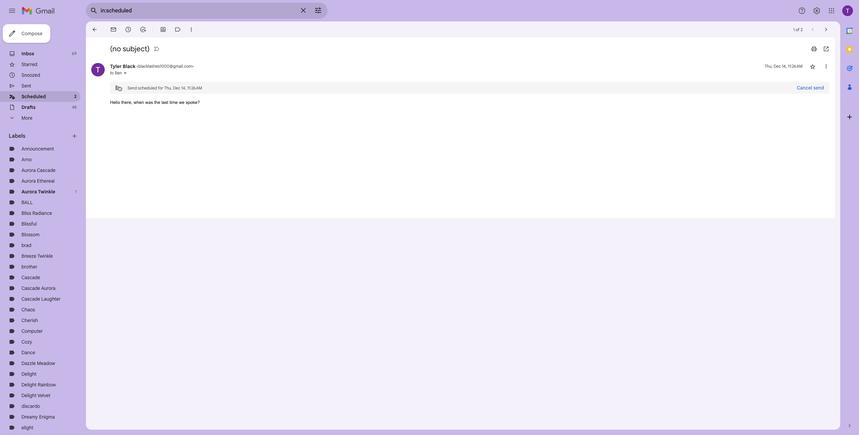 Task type: describe. For each thing, give the bounding box(es) containing it.
computer
[[21, 329, 43, 335]]

aurora cascade
[[21, 167, 56, 174]]

breeze twinkle link
[[21, 253, 53, 259]]

chaos link
[[21, 307, 35, 313]]

bliss
[[21, 210, 31, 217]]

add to tasks image
[[140, 26, 146, 33]]

starred link
[[21, 61, 37, 67]]

starred
[[21, 61, 37, 67]]

brother link
[[21, 264, 37, 270]]

aurora ethereal link
[[21, 178, 55, 184]]

cascade for cascade laughter
[[21, 296, 40, 302]]

laughter
[[41, 296, 61, 302]]

announcement link
[[21, 146, 54, 152]]

meadow
[[37, 361, 55, 367]]

there,
[[121, 100, 132, 105]]

cherish link
[[21, 318, 38, 324]]

compose
[[21, 31, 42, 37]]

hello
[[110, 100, 120, 105]]

not starred image
[[810, 63, 816, 70]]

inbox link
[[21, 51, 34, 57]]

support image
[[798, 7, 806, 15]]

last
[[162, 100, 168, 105]]

Search mail text field
[[101, 7, 295, 14]]

brad link
[[21, 243, 31, 249]]

thu, inside cell
[[765, 64, 773, 69]]

brother
[[21, 264, 37, 270]]

back to scheduled image
[[91, 26, 98, 33]]

breeze twinkle
[[21, 253, 53, 259]]

cascade up ethereal
[[37, 167, 56, 174]]

more button
[[0, 113, 81, 124]]

subject)
[[123, 44, 150, 53]]

dreamy enigma
[[21, 415, 55, 421]]

twinkle for aurora twinkle
[[38, 189, 55, 195]]

delight rainbow link
[[21, 382, 56, 388]]

bliss radiance link
[[21, 210, 52, 217]]

delight link
[[21, 372, 37, 378]]

cascade link
[[21, 275, 40, 281]]

elight
[[21, 425, 33, 431]]

1 for 1
[[75, 189, 77, 194]]

clear search image
[[297, 4, 310, 17]]

scheduled
[[138, 85, 157, 90]]

labels heading
[[9, 133, 71, 140]]

0 horizontal spatial 14,
[[181, 85, 186, 90]]

sent
[[21, 83, 31, 89]]

>
[[192, 64, 194, 69]]

when
[[134, 100, 144, 105]]

breeze
[[21, 253, 36, 259]]

1 for 1 of 2
[[793, 27, 795, 32]]

brad
[[21, 243, 31, 249]]

delight velvet
[[21, 393, 50, 399]]

send
[[128, 85, 137, 90]]

1 vertical spatial dec
[[173, 85, 180, 90]]

snoozed link
[[21, 72, 40, 78]]

hello there, when was the last time we spoke?
[[110, 100, 200, 105]]

send scheduled for thu, dec 14, 11:26 am
[[128, 85, 202, 90]]

14, inside cell
[[782, 64, 787, 69]]

dec inside cell
[[774, 64, 781, 69]]

more image
[[188, 26, 195, 33]]

to
[[110, 70, 114, 76]]

1 horizontal spatial 2
[[801, 27, 803, 32]]

black
[[123, 63, 135, 69]]

0 horizontal spatial 11:26 am
[[187, 85, 202, 90]]

cancel send
[[797, 85, 824, 91]]

move to inbox image
[[160, 26, 166, 33]]

search mail image
[[88, 5, 100, 17]]

announcement
[[21, 146, 54, 152]]

velvet
[[38, 393, 50, 399]]

cozy link
[[21, 339, 32, 345]]

scheduled link
[[21, 94, 46, 100]]

blossom link
[[21, 232, 40, 238]]

labels
[[9, 133, 25, 140]]

dazzle meadow link
[[21, 361, 55, 367]]

(no subject)
[[110, 44, 150, 53]]

dazzle
[[21, 361, 36, 367]]

was
[[145, 100, 153, 105]]

for
[[158, 85, 163, 90]]

show details image
[[123, 71, 127, 75]]

cozy
[[21, 339, 32, 345]]



Task type: vqa. For each thing, say whether or not it's contained in the screenshot.
Jul
no



Task type: locate. For each thing, give the bounding box(es) containing it.
labels navigation
[[0, 21, 86, 436]]

spoke?
[[186, 100, 200, 105]]

gmail image
[[21, 4, 58, 17]]

aurora twinkle link
[[21, 189, 55, 195]]

delight for delight rainbow
[[21, 382, 37, 388]]

2 vertical spatial delight
[[21, 393, 37, 399]]

blissful link
[[21, 221, 37, 227]]

0 horizontal spatial dec
[[173, 85, 180, 90]]

cascade down cascade link
[[21, 286, 40, 292]]

11:26 am left not starred icon
[[788, 64, 803, 69]]

None search field
[[86, 3, 328, 19]]

cascade for cascade aurora
[[21, 286, 40, 292]]

2 delight from the top
[[21, 382, 37, 388]]

blacklashes1000@gmail.com
[[138, 64, 192, 69]]

twinkle
[[38, 189, 55, 195], [37, 253, 53, 259]]

advanced search options image
[[311, 4, 325, 17]]

computer link
[[21, 329, 43, 335]]

14,
[[782, 64, 787, 69], [181, 85, 186, 90]]

enigma
[[39, 415, 55, 421]]

aurora for aurora ethereal
[[21, 178, 36, 184]]

cascade up chaos link
[[21, 296, 40, 302]]

1 inside labels navigation
[[75, 189, 77, 194]]

ben
[[115, 70, 122, 76]]

to ben
[[110, 70, 122, 76]]

cascade laughter
[[21, 296, 61, 302]]

delight down dazzle
[[21, 372, 37, 378]]

more
[[21, 115, 32, 121]]

delight for delight link
[[21, 372, 37, 378]]

Not starred checkbox
[[810, 63, 816, 70]]

bliss radiance
[[21, 210, 52, 217]]

0 vertical spatial 14,
[[782, 64, 787, 69]]

ball link
[[21, 200, 33, 206]]

delight rainbow
[[21, 382, 56, 388]]

0 vertical spatial 11:26 am
[[788, 64, 803, 69]]

dreamy
[[21, 415, 38, 421]]

1 vertical spatial 2
[[74, 94, 77, 99]]

1 delight from the top
[[21, 372, 37, 378]]

older image
[[823, 26, 830, 33]]

aurora cascade link
[[21, 167, 56, 174]]

69
[[72, 51, 77, 56]]

sent link
[[21, 83, 31, 89]]

dreamy enigma link
[[21, 415, 55, 421]]

aurora up the ball link
[[21, 189, 37, 195]]

1 vertical spatial 14,
[[181, 85, 186, 90]]

0 vertical spatial dec
[[774, 64, 781, 69]]

0 vertical spatial delight
[[21, 372, 37, 378]]

blossom
[[21, 232, 40, 238]]

2 up 48
[[74, 94, 77, 99]]

cascade down brother link
[[21, 275, 40, 281]]

delight for delight velvet
[[21, 393, 37, 399]]

chaos
[[21, 307, 35, 313]]

dazzle meadow
[[21, 361, 55, 367]]

discardo
[[21, 404, 40, 410]]

1 vertical spatial 1
[[75, 189, 77, 194]]

cascade aurora link
[[21, 286, 55, 292]]

twinkle right "breeze"
[[37, 253, 53, 259]]

elight link
[[21, 425, 33, 431]]

dance
[[21, 350, 35, 356]]

1 horizontal spatial 1
[[793, 27, 795, 32]]

0 vertical spatial twinkle
[[38, 189, 55, 195]]

tyler black cell
[[110, 63, 194, 69]]

the
[[154, 100, 160, 105]]

1
[[793, 27, 795, 32], [75, 189, 77, 194]]

aurora up laughter
[[41, 286, 55, 292]]

delight up discardo link
[[21, 393, 37, 399]]

cancel
[[797, 85, 812, 91]]

1 vertical spatial delight
[[21, 382, 37, 388]]

aurora up 'aurora twinkle'
[[21, 178, 36, 184]]

1 vertical spatial twinkle
[[37, 253, 53, 259]]

0 horizontal spatial 1
[[75, 189, 77, 194]]

cascade laughter link
[[21, 296, 61, 302]]

tab list
[[841, 21, 859, 412]]

1 horizontal spatial thu,
[[765, 64, 773, 69]]

twinkle for breeze twinkle
[[37, 253, 53, 259]]

drafts
[[21, 104, 36, 110]]

0 horizontal spatial thu,
[[164, 85, 172, 90]]

radiance
[[32, 210, 52, 217]]

0 vertical spatial thu,
[[765, 64, 773, 69]]

compose button
[[3, 24, 51, 43]]

settings image
[[813, 7, 821, 15]]

2 inside labels navigation
[[74, 94, 77, 99]]

1 vertical spatial 11:26 am
[[187, 85, 202, 90]]

aurora ethereal
[[21, 178, 55, 184]]

thu, dec 14, 11:26 am cell
[[765, 63, 803, 70]]

0 vertical spatial 2
[[801, 27, 803, 32]]

11:26 am inside cell
[[788, 64, 803, 69]]

dance link
[[21, 350, 35, 356]]

arno
[[21, 157, 32, 163]]

<
[[136, 64, 138, 69]]

2
[[801, 27, 803, 32], [74, 94, 77, 99]]

1 horizontal spatial 11:26 am
[[788, 64, 803, 69]]

time
[[170, 100, 178, 105]]

labels image
[[175, 26, 181, 33]]

delight velvet link
[[21, 393, 50, 399]]

cascade
[[37, 167, 56, 174], [21, 275, 40, 281], [21, 286, 40, 292], [21, 296, 40, 302]]

1 horizontal spatial dec
[[774, 64, 781, 69]]

drafts link
[[21, 104, 36, 110]]

thu,
[[765, 64, 773, 69], [164, 85, 172, 90]]

3 delight from the top
[[21, 393, 37, 399]]

we
[[179, 100, 185, 105]]

2 right of
[[801, 27, 803, 32]]

delight down delight link
[[21, 382, 37, 388]]

cancel send button
[[792, 82, 830, 94]]

14, up the we
[[181, 85, 186, 90]]

aurora down "arno" link
[[21, 167, 36, 174]]

1 of 2
[[793, 27, 803, 32]]

cherish
[[21, 318, 38, 324]]

twinkle down ethereal
[[38, 189, 55, 195]]

(no
[[110, 44, 121, 53]]

snooze image
[[125, 26, 132, 33]]

mark as unread image
[[110, 26, 117, 33]]

aurora for aurora cascade
[[21, 167, 36, 174]]

discardo link
[[21, 404, 40, 410]]

tyler black < blacklashes1000@gmail.com >
[[110, 63, 194, 69]]

thu, dec 14, 11:26 am
[[765, 64, 803, 69]]

tyler
[[110, 63, 122, 69]]

send
[[814, 85, 824, 91]]

48
[[72, 105, 77, 110]]

aurora twinkle
[[21, 189, 55, 195]]

blissful
[[21, 221, 37, 227]]

scheduled
[[21, 94, 46, 100]]

arno link
[[21, 157, 32, 163]]

aurora for aurora twinkle
[[21, 189, 37, 195]]

1 horizontal spatial 14,
[[782, 64, 787, 69]]

main menu image
[[8, 7, 16, 15]]

11:26 am up spoke?
[[187, 85, 202, 90]]

snoozed
[[21, 72, 40, 78]]

inbox
[[21, 51, 34, 57]]

of
[[796, 27, 800, 32]]

1 vertical spatial thu,
[[164, 85, 172, 90]]

cascade aurora
[[21, 286, 55, 292]]

0 horizontal spatial 2
[[74, 94, 77, 99]]

cascade for cascade link
[[21, 275, 40, 281]]

ball
[[21, 200, 33, 206]]

0 vertical spatial 1
[[793, 27, 795, 32]]

14, left the not starred option on the top right of the page
[[782, 64, 787, 69]]



